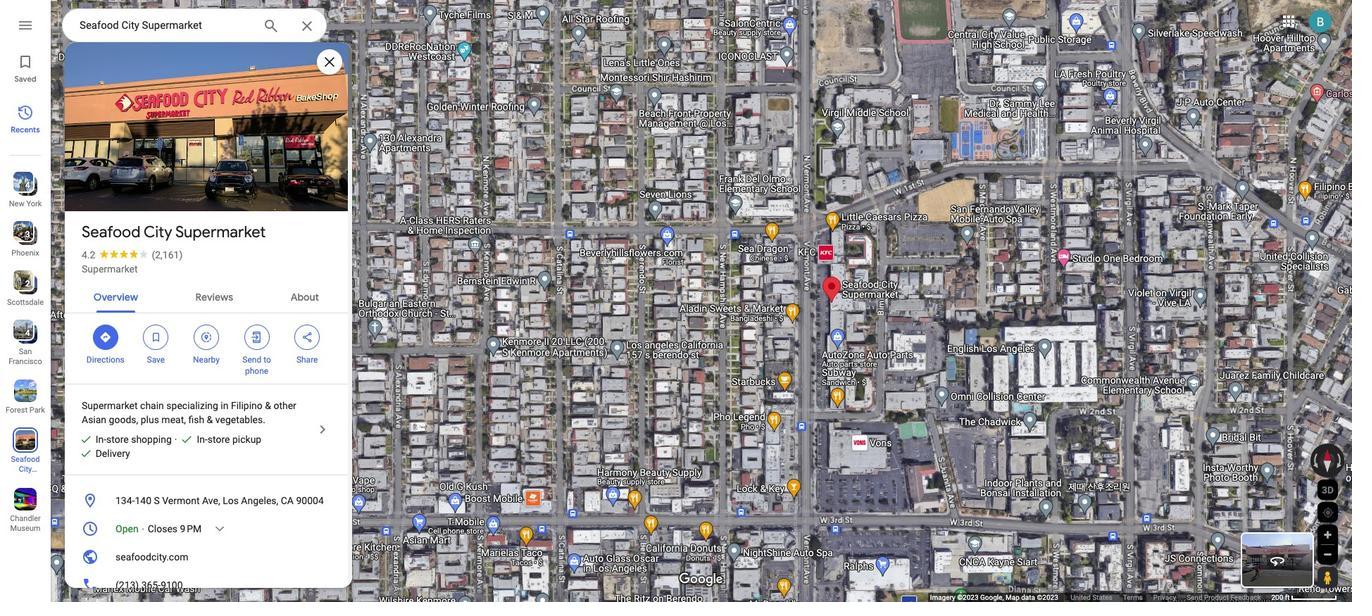 Task type: describe. For each thing, give the bounding box(es) containing it.
200 ft
[[1272, 594, 1290, 602]]

nearby
[[193, 355, 220, 365]]

3 places element
[[15, 228, 30, 241]]

park
[[29, 406, 45, 415]]

forest park
[[6, 406, 45, 415]]

san francisco
[[9, 347, 42, 366]]

4 places element for new
[[15, 179, 30, 192]]

overview button
[[82, 279, 149, 313]]

in- for in-store shopping
[[96, 434, 106, 445]]


[[301, 330, 314, 345]]

2 ©2023 from the left
[[1037, 594, 1059, 602]]

supermarket inside supermarket chain specializing in filipino & other asian goods, plus meat, fish & vegetables.
[[82, 400, 138, 411]]

reviews
[[196, 291, 233, 304]]


[[250, 330, 263, 345]]

city inside main content
[[144, 223, 172, 242]]

in-store shopping
[[96, 434, 172, 445]]

forest park button
[[0, 374, 51, 418]]

show open hours for the week image
[[214, 523, 226, 535]]

reviews button
[[184, 279, 244, 313]]

store for shopping
[[106, 434, 129, 445]]

9 pm
[[180, 523, 202, 535]]

filipino
[[231, 400, 263, 411]]

134-140 s vermont ave, los angeles, ca 90004
[[116, 495, 324, 506]]

vegetables.
[[215, 414, 265, 425]]

san
[[19, 347, 32, 356]]

supermarket inside button
[[6, 475, 50, 484]]

·
[[175, 434, 177, 445]]

2 places element
[[15, 278, 30, 290]]

recents button
[[0, 99, 51, 138]]

4.2
[[82, 249, 95, 261]]

new york
[[9, 199, 42, 208]]

send for send to phone
[[243, 355, 261, 365]]

134-140 s vermont ave, los angeles, ca 90004 button
[[65, 487, 348, 515]]

united
[[1071, 594, 1091, 602]]

200
[[1272, 594, 1284, 602]]

new
[[9, 199, 24, 208]]

supermarket chain specializing in filipino & other asian goods, plus meat, fish & vegetables.
[[82, 400, 296, 425]]

send product feedback button
[[1187, 593, 1261, 602]]

send for send product feedback
[[1187, 594, 1203, 602]]

4 places element for san
[[15, 327, 30, 339]]

terms
[[1123, 594, 1143, 602]]

privacy
[[1154, 594, 1176, 602]]

ca
[[281, 495, 294, 506]]

scottsdale
[[7, 298, 44, 307]]

google,
[[980, 594, 1004, 602]]

(213) 365-9100
[[116, 580, 183, 591]]

map
[[1006, 594, 1020, 602]]

directions
[[87, 355, 124, 365]]

save
[[147, 355, 165, 365]]

pickup
[[232, 434, 261, 445]]

supermarket up (2,161)
[[175, 223, 266, 242]]

information for seafood city supermarket region
[[65, 484, 348, 602]]

to
[[264, 355, 271, 365]]

4 for san
[[25, 328, 30, 338]]

menu image
[[17, 17, 34, 34]]

closes
[[148, 523, 178, 535]]

york
[[26, 199, 42, 208]]

send to phone
[[243, 355, 271, 376]]

imagery
[[930, 594, 956, 602]]

call phone number image
[[316, 579, 329, 592]]


[[200, 330, 213, 345]]

states
[[1093, 594, 1113, 602]]

product
[[1204, 594, 1229, 602]]

open
[[116, 523, 138, 535]]

134-
[[116, 495, 135, 506]]

about
[[291, 291, 319, 304]]

140
[[135, 495, 151, 506]]

(213) 365-9100 button
[[65, 571, 348, 599]]

4 for new
[[25, 180, 30, 190]]

(213)
[[116, 580, 139, 591]]

share
[[296, 355, 318, 365]]

1 vertical spatial &
[[207, 414, 213, 425]]

seafood inside main content
[[82, 223, 140, 242]]

imagery ©2023 google, map data ©2023
[[930, 594, 1060, 602]]

3d button
[[1318, 480, 1338, 500]]

shopping
[[131, 434, 172, 445]]

store for pickup
[[208, 434, 230, 445]]

phone
[[245, 366, 268, 376]]

photo of seafood city supermarket image
[[63, 19, 350, 235]]

2,161 reviews element
[[152, 249, 183, 261]]

google maps element
[[0, 0, 1352, 602]]

2
[[25, 279, 30, 289]]

seafoodcity.com
[[116, 552, 188, 563]]

chandler museum
[[10, 514, 41, 533]]

actions for seafood city supermarket region
[[65, 313, 348, 384]]

footer inside google maps element
[[930, 593, 1272, 602]]

chain
[[140, 400, 164, 411]]


[[99, 330, 112, 345]]

feedback
[[1231, 594, 1261, 602]]



Task type: locate. For each thing, give the bounding box(es) containing it.
send inside send to phone
[[243, 355, 261, 365]]

supermarket up chandler
[[6, 475, 50, 484]]

saved button
[[0, 48, 51, 87]]

in-
[[96, 434, 106, 445], [197, 434, 208, 445]]

seafood city supermarket inside main content
[[82, 223, 266, 242]]

2 store from the left
[[208, 434, 230, 445]]

in- down fish
[[197, 434, 208, 445]]

3
[[25, 230, 30, 239]]

vermont
[[162, 495, 200, 506]]

1 vertical spatial city
[[19, 465, 32, 474]]

0 vertical spatial city
[[144, 223, 172, 242]]

store up delivery
[[106, 434, 129, 445]]

s
[[154, 495, 160, 506]]

688
[[101, 182, 120, 195]]

tab list containing overview
[[65, 279, 348, 313]]

copy address image
[[316, 494, 329, 507]]

2 4 places element from the top
[[15, 327, 30, 339]]

2 in- from the left
[[197, 434, 208, 445]]

supermarket up goods,
[[82, 400, 138, 411]]

chandler museum button
[[0, 482, 51, 536]]

& right fish
[[207, 414, 213, 425]]

seafood city supermarket up chandler
[[6, 455, 50, 484]]

4.2 stars image
[[95, 249, 152, 258]]

200 ft button
[[1272, 594, 1338, 602]]

city up (2,161)
[[144, 223, 172, 242]]

supermarket button
[[82, 262, 138, 276]]

1 horizontal spatial ©2023
[[1037, 594, 1059, 602]]

& left other
[[265, 400, 271, 411]]

1 horizontal spatial send
[[1187, 594, 1203, 602]]

seafood city supermarket button
[[0, 423, 51, 484]]

1 vertical spatial 4
[[25, 328, 30, 338]]

none field inside the seafood city supermarket 'field'
[[80, 17, 251, 34]]

0 horizontal spatial ©2023
[[957, 594, 979, 602]]

None search field
[[62, 8, 327, 43]]

Seafood City Supermarket field
[[62, 8, 327, 43]]

in-store pickup for online orders group
[[175, 432, 261, 447]]

ft
[[1285, 594, 1290, 602]]

0 vertical spatial 4
[[25, 180, 30, 190]]

1 4 places element from the top
[[15, 179, 30, 192]]

overview
[[94, 291, 138, 304]]

3d
[[1322, 484, 1334, 496]]

footer
[[930, 593, 1272, 602]]

seafood
[[82, 223, 140, 242], [11, 455, 40, 464]]

©2023 left google,
[[957, 594, 979, 602]]

1 horizontal spatial seafood
[[82, 223, 140, 242]]

photos
[[122, 182, 157, 195]]

send up phone
[[243, 355, 261, 365]]

about button
[[279, 279, 330, 313]]

supermarket down 4.2 stars image
[[82, 263, 138, 275]]

seafood up 4.2 stars image
[[82, 223, 140, 242]]

plus
[[141, 414, 159, 425]]

store left pickup
[[208, 434, 230, 445]]

seafood inside button
[[11, 455, 40, 464]]

0 horizontal spatial in-
[[96, 434, 106, 445]]

1 vertical spatial 4 places element
[[15, 327, 30, 339]]

4
[[25, 180, 30, 190], [25, 328, 30, 338]]

90004
[[296, 495, 324, 506]]

open ⋅ closes 9 pm
[[116, 523, 202, 535]]

0 vertical spatial seafood
[[82, 223, 140, 242]]

zoom out image
[[1323, 549, 1333, 560]]

0 horizontal spatial &
[[207, 414, 213, 425]]

museum
[[10, 524, 40, 533]]

1 vertical spatial seafood city supermarket
[[6, 455, 50, 484]]

0 horizontal spatial send
[[243, 355, 261, 365]]

1 4 from the top
[[25, 180, 30, 190]]

goods,
[[109, 414, 138, 425]]

0 horizontal spatial seafood
[[11, 455, 40, 464]]

4 up san
[[25, 328, 30, 338]]

google account: brad klo  
(klobrad84@gmail.com) image
[[1309, 10, 1332, 32]]

688 photos button
[[75, 176, 163, 201]]

united states button
[[1071, 593, 1113, 602]]

1 vertical spatial send
[[1187, 594, 1203, 602]]

copy phone number image
[[295, 579, 308, 592]]

4 places element up new york at the left of page
[[15, 179, 30, 192]]

francisco
[[9, 357, 42, 366]]

los
[[223, 495, 239, 506]]

1 in- from the left
[[96, 434, 106, 445]]

hours image
[[82, 521, 99, 537]]

&
[[265, 400, 271, 411], [207, 414, 213, 425]]

fish
[[188, 414, 204, 425]]

0 vertical spatial seafood city supermarket
[[82, 223, 266, 242]]

list containing saved
[[0, 0, 51, 602]]

seafood city supermarket up (2,161)
[[82, 223, 266, 242]]

688 photos
[[101, 182, 157, 195]]

0 horizontal spatial city
[[19, 465, 32, 474]]

delivery
[[96, 448, 130, 459]]

365-
[[141, 580, 161, 591]]

ave,
[[202, 495, 220, 506]]

©2023 right data
[[1037, 594, 1059, 602]]

street view image
[[1269, 552, 1286, 569]]

phoenix
[[12, 249, 39, 258]]

angeles,
[[241, 495, 278, 506]]

chandler
[[10, 514, 41, 523]]

0 vertical spatial send
[[243, 355, 261, 365]]

meat,
[[162, 414, 186, 425]]

has in-store shopping group
[[73, 432, 172, 447]]

none search field inside google maps element
[[62, 8, 327, 43]]

zoom in image
[[1323, 530, 1333, 540]]

(2,161)
[[152, 249, 183, 261]]

store
[[106, 434, 129, 445], [208, 434, 230, 445]]

seafood down forest park at left bottom
[[11, 455, 40, 464]]

0 horizontal spatial seafood city supermarket
[[6, 455, 50, 484]]

⋅
[[141, 523, 145, 535]]

in- up offers delivery group
[[96, 434, 106, 445]]

send left product
[[1187, 594, 1203, 602]]

1 horizontal spatial &
[[265, 400, 271, 411]]

seafood city supermarket main content
[[63, 19, 352, 602]]

recents
[[11, 125, 40, 135]]

other
[[274, 400, 296, 411]]

terms button
[[1123, 593, 1143, 602]]

send product feedback
[[1187, 594, 1261, 602]]

offers delivery group
[[73, 447, 130, 461]]

1 ©2023 from the left
[[957, 594, 979, 602]]

tab list
[[65, 279, 348, 313]]

in- for in-store pickup
[[197, 434, 208, 445]]


[[150, 330, 162, 345]]

4 up new york at the left of page
[[25, 180, 30, 190]]

city inside button
[[19, 465, 32, 474]]

seafood city supermarket inside button
[[6, 455, 50, 484]]

1 horizontal spatial seafood city supermarket
[[82, 223, 266, 242]]

send inside send product feedback button
[[1187, 594, 1203, 602]]

1 vertical spatial seafood
[[11, 455, 40, 464]]

in
[[221, 400, 229, 411]]

None field
[[80, 17, 251, 34]]

list
[[0, 0, 51, 602]]

©2023
[[957, 594, 979, 602], [1037, 594, 1059, 602]]

saved
[[14, 74, 36, 84]]

1 store from the left
[[106, 434, 129, 445]]

specializing
[[166, 400, 218, 411]]

in-store pickup
[[197, 434, 261, 445]]

show street view coverage image
[[1318, 567, 1338, 588]]

2 4 from the top
[[25, 328, 30, 338]]

1 horizontal spatial store
[[208, 434, 230, 445]]

privacy button
[[1154, 593, 1176, 602]]

9100
[[161, 580, 183, 591]]

1 horizontal spatial in-
[[197, 434, 208, 445]]

0 vertical spatial 4 places element
[[15, 179, 30, 192]]

footer containing imagery ©2023 google, map data ©2023
[[930, 593, 1272, 602]]

1 horizontal spatial city
[[144, 223, 172, 242]]

4 places element
[[15, 179, 30, 192], [15, 327, 30, 339]]

4 places element up san
[[15, 327, 30, 339]]

seafoodcity.com link
[[65, 543, 348, 571]]

city up chandler museum button
[[19, 465, 32, 474]]

city
[[144, 223, 172, 242], [19, 465, 32, 474]]

send
[[243, 355, 261, 365], [1187, 594, 1203, 602]]

0 vertical spatial &
[[265, 400, 271, 411]]

united states
[[1071, 594, 1113, 602]]

forest
[[6, 406, 28, 415]]

0 horizontal spatial store
[[106, 434, 129, 445]]

cannot access your location image
[[1322, 506, 1335, 519]]

tab list inside seafood city supermarket main content
[[65, 279, 348, 313]]

data
[[1021, 594, 1035, 602]]



Task type: vqa. For each thing, say whether or not it's contained in the screenshot.
store corresponding to pickup
yes



